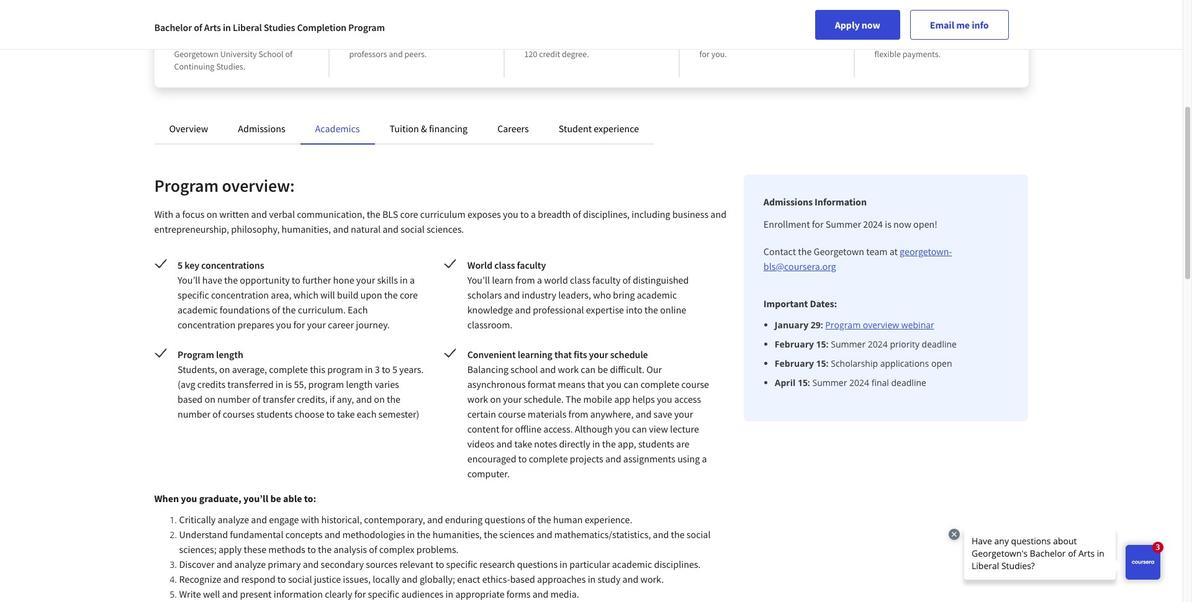 Task type: describe. For each thing, give the bounding box(es) containing it.
from inside world class faculty you'll learn from a world class faculty of distinguished scholars and industry leaders, who bring academic knowledge and professional expertise into the online classroom.
[[515, 274, 535, 286]]

years.
[[399, 363, 424, 376]]

you right "when"
[[181, 493, 197, 505]]

transfer
[[525, 36, 554, 47]]

for inside 5 key concentrations you'll have the opportunity to further hone your skills in a specific concentration area, which will build upon the core academic foundations of the curriculum. each concentration prepares you for your career journey.
[[294, 319, 305, 331]]

in right the 'arts'
[[223, 21, 231, 34]]

on down varies
[[374, 393, 385, 406]]

2 vertical spatial social
[[288, 573, 312, 586]]

balancing
[[468, 363, 509, 376]]

to inside the 'transfer up to 64 credits toward the 120 credit degree.'
[[567, 36, 575, 47]]

april
[[775, 377, 796, 389]]

including
[[632, 208, 671, 221]]

media.
[[551, 588, 579, 601]]

information
[[815, 196, 867, 208]]

best
[[814, 36, 830, 47]]

this
[[310, 363, 325, 376]]

transfer
[[263, 393, 295, 406]]

asynchronous
[[468, 378, 526, 391]]

study
[[598, 573, 621, 586]]

1 vertical spatial program
[[308, 378, 344, 391]]

mathematics/statistics,
[[555, 529, 651, 541]]

students inside convenient learning that fits your schedule balancing school and work can be difficult. our asynchronous format means that you can complete course work on your schedule. the mobile app helps you access certain course materials from anywhere, and save your content for offline access. although you can view lecture videos and take notes directly in the app, students are encouraged to complete projects and assignments using a computer.
[[639, 438, 675, 450]]

1 vertical spatial be
[[270, 493, 281, 505]]

email me info button
[[910, 10, 1009, 40]]

enact
[[457, 573, 480, 586]]

1 vertical spatial analyze
[[235, 558, 266, 571]]

based inside program length students, on average, complete this program in 3 to 5 years. (avg credits transferred in is 55, program length varies based on number of transfer credits, if any, and on the number of courses students choose to take each semester)
[[178, 393, 203, 406]]

program right 29:
[[826, 319, 861, 331]]

the inside world class faculty you'll learn from a world class faculty of distinguished scholars and industry leaders, who bring academic knowledge and professional expertise into the online classroom.
[[645, 304, 658, 316]]

understand
[[179, 529, 228, 541]]

and up 'encouraged'
[[497, 438, 513, 450]]

write
[[179, 588, 201, 601]]

in left 3
[[365, 363, 373, 376]]

and down apply
[[217, 558, 233, 571]]

admissions for admissions
[[238, 122, 285, 135]]

of left the 'arts'
[[194, 21, 202, 34]]

with inside taught in english engage in group discussions with professors and peers.
[[453, 36, 469, 47]]

in up approaches
[[560, 558, 568, 571]]

january
[[775, 319, 809, 331]]

appropriate
[[456, 588, 505, 601]]

the down skills
[[384, 289, 398, 301]]

professors
[[349, 48, 387, 60]]

to down if
[[326, 408, 335, 421]]

of left courses at bottom
[[213, 408, 221, 421]]

deadline for summer 2024 final deadline
[[892, 377, 927, 389]]

0 vertical spatial work
[[558, 363, 579, 376]]

in inside 5 key concentrations you'll have the opportunity to further hone your skills in a specific concentration area, which will build upon the core academic foundations of the curriculum. each concentration prepares you for your career journey.
[[400, 274, 408, 286]]

credential
[[211, 36, 248, 47]]

1 horizontal spatial number
[[217, 393, 250, 406]]

2 horizontal spatial complete
[[641, 378, 680, 391]]

$400
[[875, 19, 900, 34]]

0 vertical spatial class
[[495, 259, 515, 271]]

info
[[972, 19, 989, 31]]

completion
[[297, 21, 347, 34]]

analysis
[[334, 544, 367, 556]]

well
[[203, 588, 220, 601]]

of inside with a focus on written and verbal communication, the bls core curriculum exposes you to a breadth of disciplines, including business and entrepreneurship, philosophy, humanities, and natural and social sciences.
[[573, 208, 581, 221]]

curriculum.
[[298, 304, 346, 316]]

1 vertical spatial georgetown
[[814, 245, 865, 258]]

the inside with a focus on written and verbal communication, the bls core curriculum exposes you to a breadth of disciplines, including business and entrepreneurship, philosophy, humanities, and natural and social sciences.
[[367, 208, 381, 221]]

particular
[[570, 558, 610, 571]]

your up lecture
[[675, 408, 693, 421]]

secondary
[[321, 558, 364, 571]]

and up format
[[540, 363, 556, 376]]

in inside convenient learning that fits your schedule balancing school and work can be difficult. our asynchronous format means that you can complete course work on your schedule. the mobile app helps you access certain course materials from anywhere, and save your content for offline access. although you can view lecture videos and take notes directly in the app, students are encouraged to complete projects and assignments using a computer.
[[593, 438, 600, 450]]

in up group
[[389, 19, 399, 34]]

accredited
[[174, 19, 230, 34]]

credits inside the 'transfer up to 64 credits toward the 120 credit degree.'
[[587, 36, 612, 47]]

and down bls
[[383, 223, 399, 235]]

and down helps
[[636, 408, 652, 421]]

and inside $400 usd/credit hour benefit from affordable tuition and flexible payments.
[[987, 36, 1001, 47]]

convenient learning that fits your schedule balancing school and work can be difficult. our asynchronous format means that you can complete course work on your schedule. the mobile app helps you access certain course materials from anywhere, and save your content for offline access. although you can view lecture videos and take notes directly in the app, students are encouraged to complete projects and assignments using a computer.
[[468, 348, 709, 480]]

engage
[[349, 36, 376, 47]]

discussions
[[410, 36, 452, 47]]

social for the
[[687, 529, 711, 541]]

philosophy,
[[231, 223, 280, 235]]

a left breadth
[[531, 208, 536, 221]]

the inside convenient learning that fits your schedule balancing school and work can be difficult. our asynchronous format means that you can complete course work on your schedule. the mobile app helps you access certain course materials from anywhere, and save your content for offline access. although you can view lecture videos and take notes directly in the app, students are encouraged to complete projects and assignments using a computer.
[[602, 438, 616, 450]]

access.
[[544, 423, 573, 435]]

peers.
[[405, 48, 427, 60]]

on left 'average,'
[[219, 363, 230, 376]]

hone
[[333, 274, 354, 286]]

specific inside 5 key concentrations you'll have the opportunity to further hone your skills in a specific concentration area, which will build upon the core academic foundations of the curriculum. each concentration prepares you for your career journey.
[[178, 289, 209, 301]]

in up complex
[[407, 529, 415, 541]]

disciplines.
[[654, 558, 701, 571]]

15: for summer 2024 priority deadline
[[817, 339, 829, 350]]

communication,
[[297, 208, 365, 221]]

1 vertical spatial questions
[[517, 558, 558, 571]]

0 vertical spatial can
[[581, 363, 596, 376]]

and up philosophy,
[[251, 208, 267, 221]]

0 vertical spatial analyze
[[218, 514, 249, 526]]

you up app
[[607, 378, 622, 391]]

of up sciences
[[527, 514, 536, 526]]

5 inside 5 key concentrations you'll have the opportunity to further hone your skills in a specific concentration area, which will build upon the core academic foundations of the curriculum. each concentration prepares you for your career journey.
[[178, 259, 183, 271]]

historical,
[[321, 514, 362, 526]]

georgetown- bls@coursera.org link
[[764, 245, 953, 273]]

and down industry on the left
[[515, 304, 531, 316]]

enduring
[[445, 514, 483, 526]]

1 vertical spatial number
[[178, 408, 211, 421]]

earn
[[174, 36, 191, 47]]

school
[[511, 363, 538, 376]]

for inside "learn when and where it works best for you."
[[700, 48, 710, 60]]

your right fits
[[589, 348, 609, 361]]

applications
[[881, 358, 930, 370]]

into
[[626, 304, 643, 316]]

and right study
[[623, 573, 639, 586]]

ethics-
[[482, 573, 510, 586]]

toward
[[613, 36, 639, 47]]

credits inside program length students, on average, complete this program in 3 to 5 years. (avg credits transferred in is 55, program length varies based on number of transfer credits, if any, and on the number of courses students choose to take each semester)
[[197, 378, 226, 391]]

priority
[[890, 339, 920, 350]]

computer.
[[468, 468, 510, 480]]

students inside program length students, on average, complete this program in 3 to 5 years. (avg credits transferred in is 55, program length varies based on number of transfer credits, if any, and on the number of courses students choose to take each semester)
[[257, 408, 293, 421]]

you inside 5 key concentrations you'll have the opportunity to further hone your skills in a specific concentration area, which will build upon the core academic foundations of the curriculum. each concentration prepares you for your career journey.
[[276, 319, 292, 331]]

summer for february
[[831, 339, 866, 350]]

and down the learn
[[504, 289, 520, 301]]

exposes
[[468, 208, 501, 221]]

you inside with a focus on written and verbal communication, the bls core curriculum exposes you to a breadth of disciplines, including business and entrepreneurship, philosophy, humanities, and natural and social sciences.
[[503, 208, 519, 221]]

foundations
[[220, 304, 270, 316]]

program inside program length students, on average, complete this program in 3 to 5 years. (avg credits transferred in is 55, program length varies based on number of transfer credits, if any, and on the number of courses students choose to take each semester)
[[178, 348, 214, 361]]

scholarship
[[831, 358, 878, 370]]

1 vertical spatial length
[[346, 378, 373, 391]]

contemporary,
[[364, 514, 425, 526]]

0 vertical spatial course
[[682, 378, 709, 391]]

in up transfer
[[276, 378, 284, 391]]

research
[[480, 558, 515, 571]]

64
[[577, 36, 585, 47]]

1 horizontal spatial complete
[[529, 453, 568, 465]]

team
[[867, 245, 888, 258]]

on inside convenient learning that fits your schedule balancing school and work can be difficult. our asynchronous format means that you can complete course work on your schedule. the mobile app helps you access certain course materials from anywhere, and save your content for offline access. although you can view lecture videos and take notes directly in the app, students are encouraged to complete projects and assignments using a computer.
[[490, 393, 501, 406]]

academic inside 'critically analyze and engage with historical, contemporary, and enduring questions of the human experience. understand fundamental concepts and methodologies in the humanities, the sciences and mathematics/statistics, and the social sciences; apply these methods to the analysis of complex problems. discover and analyze primary and secondary sources relevant to specific research questions in particular academic disciplines. recognize and respond to social justice issues, locally and globally; enact ethics-based approaches in study and work. write well and present information clearly for specific audiences in appropriate forms and media.'
[[612, 558, 652, 571]]

the left sciences
[[484, 529, 498, 541]]

of down transferred
[[252, 393, 261, 406]]

with inside 'critically analyze and engage with historical, contemporary, and enduring questions of the human experience. understand fundamental concepts and methodologies in the humanities, the sciences and mathematics/statistics, and the social sciences; apply these methods to the analysis of complex problems. discover and analyze primary and secondary sources relevant to specific research questions in particular academic disciplines. recognize and respond to social justice issues, locally and globally; enact ethics-based approaches in study and work. write well and present information clearly for specific audiences in appropriate forms and media.'
[[301, 514, 319, 526]]

open
[[932, 358, 953, 370]]

when
[[154, 493, 179, 505]]

and down historical,
[[325, 529, 341, 541]]

final
[[872, 377, 889, 389]]

15: for scholarship applications open
[[817, 358, 829, 370]]

and inside "learn when and where it works best for you."
[[744, 36, 758, 47]]

the down concentrations
[[224, 274, 238, 286]]

group
[[386, 36, 408, 47]]

5 key concentrations you'll have the opportunity to further hone your skills in a specific concentration area, which will build upon the core academic foundations of the curriculum. each concentration prepares you for your career journey.
[[178, 259, 418, 331]]

information
[[274, 588, 323, 601]]

to inside with a focus on written and verbal communication, the bls core curriculum exposes you to a breadth of disciplines, including business and entrepreneurship, philosophy, humanities, and natural and social sciences.
[[521, 208, 529, 221]]

february for february 15: summer 2024 priority deadline
[[775, 339, 814, 350]]

open!
[[914, 218, 938, 230]]

any,
[[337, 393, 354, 406]]

and down communication,
[[333, 223, 349, 235]]

taught
[[349, 19, 386, 34]]

a inside convenient learning that fits your schedule balancing school and work can be difficult. our asynchronous format means that you can complete course work on your schedule. the mobile app helps you access certain course materials from anywhere, and save your content for offline access. although you can view lecture videos and take notes directly in the app, students are encouraged to complete projects and assignments using a computer.
[[702, 453, 707, 465]]

your down curriculum.
[[307, 319, 326, 331]]

to down concepts
[[307, 544, 316, 556]]

a right with
[[175, 208, 180, 221]]

and right sciences
[[537, 529, 553, 541]]

tuition & financing link
[[390, 122, 468, 135]]

journey.
[[356, 319, 390, 331]]

in down particular
[[588, 573, 596, 586]]

admissions information
[[764, 196, 867, 208]]

methodologies
[[343, 529, 405, 541]]

and left respond
[[223, 573, 239, 586]]

academic inside world class faculty you'll learn from a world class faculty of distinguished scholars and industry leaders, who bring academic knowledge and professional expertise into the online classroom.
[[637, 289, 677, 301]]

your inside accredited diploma earn your credential from georgetown university school of continuing studies.
[[193, 36, 209, 47]]

mobile
[[584, 393, 613, 406]]

tuition
[[390, 122, 419, 135]]

fundamental
[[230, 529, 284, 541]]

verbal
[[269, 208, 295, 221]]

1 vertical spatial faculty
[[593, 274, 621, 286]]

complete inside program length students, on average, complete this program in 3 to 5 years. (avg credits transferred in is 55, program length varies based on number of transfer credits, if any, and on the number of courses students choose to take each semester)
[[269, 363, 308, 376]]

apply now button
[[815, 10, 901, 40]]

upon
[[361, 289, 382, 301]]

the up secondary
[[318, 544, 332, 556]]

and left enduring
[[427, 514, 443, 526]]

university
[[220, 48, 257, 60]]

app,
[[618, 438, 637, 450]]

overview:
[[222, 175, 295, 197]]

methods
[[269, 544, 305, 556]]

clearly
[[325, 588, 352, 601]]

admissions for admissions information
[[764, 196, 813, 208]]

your down asynchronous
[[503, 393, 522, 406]]

access
[[675, 393, 701, 406]]

to down primary at bottom
[[278, 573, 286, 586]]

academic inside 5 key concentrations you'll have the opportunity to further hone your skills in a specific concentration area, which will build upon the core academic foundations of the curriculum. each concentration prepares you for your career journey.
[[178, 304, 218, 316]]

of inside 5 key concentrations you'll have the opportunity to further hone your skills in a specific concentration area, which will build upon the core academic foundations of the curriculum. each concentration prepares you for your career journey.
[[272, 304, 280, 316]]

a inside 5 key concentrations you'll have the opportunity to further hone your skills in a specific concentration area, which will build upon the core academic foundations of the curriculum. each concentration prepares you for your career journey.
[[410, 274, 415, 286]]

to down the problems.
[[436, 558, 444, 571]]

to right 3
[[382, 363, 391, 376]]

for down admissions information
[[812, 218, 824, 230]]

encouraged
[[468, 453, 517, 465]]

you up the app,
[[615, 423, 630, 435]]

and inside program length students, on average, complete this program in 3 to 5 years. (avg credits transferred in is 55, program length varies based on number of transfer credits, if any, and on the number of courses students choose to take each semester)
[[356, 393, 372, 406]]

and up disciplines.
[[653, 529, 669, 541]]

and right business at the top right of the page
[[711, 208, 727, 221]]



Task type: locate. For each thing, give the bounding box(es) containing it.
and down relevant
[[402, 573, 418, 586]]

complete up '55,'
[[269, 363, 308, 376]]

0 horizontal spatial faculty
[[517, 259, 546, 271]]

3 list item from the top
[[775, 357, 1009, 370]]

list item containing january 29:
[[775, 319, 1009, 332]]

semester)
[[379, 408, 419, 421]]

that
[[555, 348, 572, 361], [588, 378, 605, 391]]

1 vertical spatial can
[[624, 378, 639, 391]]

payments.
[[903, 48, 941, 60]]

february 15: summer 2024 priority deadline
[[775, 339, 957, 350]]

you'll for world
[[468, 274, 490, 286]]

students
[[257, 408, 293, 421], [639, 438, 675, 450]]

experience
[[594, 122, 639, 135]]

and down the app,
[[606, 453, 622, 465]]

2 vertical spatial specific
[[368, 588, 400, 601]]

february up 'april'
[[775, 358, 814, 370]]

to:
[[304, 493, 316, 505]]

core inside 5 key concentrations you'll have the opportunity to further hone your skills in a specific concentration area, which will build upon the core academic foundations of the curriculum. each concentration prepares you for your career journey.
[[400, 289, 418, 301]]

arts
[[204, 21, 221, 34]]

1 horizontal spatial humanities,
[[433, 529, 482, 541]]

at
[[890, 245, 898, 258]]

0 vertical spatial admissions
[[238, 122, 285, 135]]

transfer up to 64 credits toward the 120 credit degree.
[[525, 36, 653, 60]]

the inside program length students, on average, complete this program in 3 to 5 years. (avg credits transferred in is 55, program length varies based on number of transfer credits, if any, and on the number of courses students choose to take each semester)
[[387, 393, 401, 406]]

1 vertical spatial now
[[894, 218, 912, 230]]

1 horizontal spatial now
[[894, 218, 912, 230]]

overview link
[[169, 122, 208, 135]]

2 vertical spatial can
[[632, 423, 647, 435]]

work up means
[[558, 363, 579, 376]]

liberal
[[233, 21, 262, 34]]

now left open!
[[894, 218, 912, 230]]

based inside 'critically analyze and engage with historical, contemporary, and enduring questions of the human experience. understand fundamental concepts and methodologies in the humanities, the sciences and mathematics/statistics, and the social sciences; apply these methods to the analysis of complex problems. discover and analyze primary and secondary sources relevant to specific research questions in particular academic disciplines. recognize and respond to social justice issues, locally and globally; enact ethics-based approaches in study and work. write well and present information clearly for specific audiences in appropriate forms and media.'
[[510, 573, 535, 586]]

1 vertical spatial is
[[286, 378, 292, 391]]

and up fundamental
[[251, 514, 267, 526]]

number down the (avg
[[178, 408, 211, 421]]

0 horizontal spatial now
[[862, 19, 881, 31]]

2024 for priority
[[868, 339, 888, 350]]

summer for april
[[813, 377, 848, 389]]

from down the
[[569, 408, 589, 421]]

globally;
[[420, 573, 455, 586]]

2 horizontal spatial specific
[[446, 558, 478, 571]]

bring
[[613, 289, 635, 301]]

although
[[575, 423, 613, 435]]

2 february from the top
[[775, 358, 814, 370]]

in left group
[[378, 36, 385, 47]]

0 vertical spatial that
[[555, 348, 572, 361]]

the right into
[[645, 304, 658, 316]]

1 vertical spatial humanities,
[[433, 529, 482, 541]]

your up "upon" at the left of page
[[356, 274, 375, 286]]

you'll inside 5 key concentrations you'll have the opportunity to further hone your skills in a specific concentration area, which will build upon the core academic foundations of the curriculum. each concentration prepares you for your career journey.
[[178, 274, 200, 286]]

your down accredited
[[193, 36, 209, 47]]

these
[[244, 544, 267, 556]]

$400 usd/credit hour benefit from affordable tuition and flexible payments.
[[875, 19, 1001, 60]]

is left '55,'
[[286, 378, 292, 391]]

can left view
[[632, 423, 647, 435]]

is inside program length students, on average, complete this program in 3 to 5 years. (avg credits transferred in is 55, program length varies based on number of transfer credits, if any, and on the number of courses students choose to take each semester)
[[286, 378, 292, 391]]

humanities, inside 'critically analyze and engage with historical, contemporary, and enduring questions of the human experience. understand fundamental concepts and methodologies in the humanities, the sciences and mathematics/statistics, and the social sciences; apply these methods to the analysis of complex problems. discover and analyze primary and secondary sources relevant to specific research questions in particular academic disciplines. recognize and respond to social justice issues, locally and globally; enact ethics-based approaches in study and work. write well and present information clearly for specific audiences in appropriate forms and media.'
[[433, 529, 482, 541]]

0 horizontal spatial number
[[178, 408, 211, 421]]

contact the georgetown team at
[[764, 245, 900, 258]]

1 horizontal spatial social
[[401, 223, 425, 235]]

list
[[769, 319, 1009, 389]]

when you graduate, you'll be able to:
[[154, 493, 316, 505]]

important dates:
[[764, 298, 837, 310]]

class
[[495, 259, 515, 271], [570, 274, 591, 286]]

graduate,
[[199, 493, 242, 505]]

professional
[[533, 304, 584, 316]]

0 horizontal spatial that
[[555, 348, 572, 361]]

schedule
[[610, 348, 648, 361]]

1 you'll from the left
[[178, 274, 200, 286]]

for
[[700, 48, 710, 60], [812, 218, 824, 230], [294, 319, 305, 331], [502, 423, 513, 435], [354, 588, 366, 601]]

number
[[217, 393, 250, 406], [178, 408, 211, 421]]

0 vertical spatial complete
[[269, 363, 308, 376]]

of inside accredited diploma earn your credential from georgetown university school of continuing studies.
[[285, 48, 293, 60]]

class up the learn
[[495, 259, 515, 271]]

the left the app,
[[602, 438, 616, 450]]

15: down 29:
[[817, 339, 829, 350]]

bls@coursera.org
[[764, 260, 837, 273]]

program up focus
[[154, 175, 219, 197]]

core right bls
[[400, 208, 418, 221]]

questions up approaches
[[517, 558, 558, 571]]

1 vertical spatial 15:
[[817, 358, 829, 370]]

length up 'average,'
[[216, 348, 243, 361]]

now up benefit
[[862, 19, 881, 31]]

0 vertical spatial specific
[[178, 289, 209, 301]]

social for and
[[401, 223, 425, 235]]

the left bls
[[367, 208, 381, 221]]

critically analyze and engage with historical, contemporary, and enduring questions of the human experience. understand fundamental concepts and methodologies in the humanities, the sciences and mathematics/statistics, and the social sciences; apply these methods to the analysis of complex problems. discover and analyze primary and secondary sources relevant to specific research questions in particular academic disciplines. recognize and respond to social justice issues, locally and globally; enact ethics-based approaches in study and work. write well and present information clearly for specific audiences in appropriate forms and media.
[[179, 514, 711, 601]]

1 horizontal spatial class
[[570, 274, 591, 286]]

program overview webinar link
[[826, 319, 935, 331]]

to inside convenient learning that fits your schedule balancing school and work can be difficult. our asynchronous format means that you can complete course work on your schedule. the mobile app helps you access certain course materials from anywhere, and save your content for offline access. although you can view lecture videos and take notes directly in the app, students are encouraged to complete projects and assignments using a computer.
[[519, 453, 527, 465]]

overview
[[169, 122, 208, 135]]

0 vertical spatial deadline
[[922, 339, 957, 350]]

email me info
[[930, 19, 989, 31]]

5 left key
[[178, 259, 183, 271]]

specific down have
[[178, 289, 209, 301]]

0 horizontal spatial georgetown
[[174, 48, 219, 60]]

and right when
[[744, 36, 758, 47]]

0 horizontal spatial length
[[216, 348, 243, 361]]

from inside $400 usd/credit hour benefit from affordable tuition and flexible payments.
[[903, 36, 920, 47]]

social
[[401, 223, 425, 235], [687, 529, 711, 541], [288, 573, 312, 586]]

and up justice
[[303, 558, 319, 571]]

program overview:
[[154, 175, 295, 197]]

usd/credit
[[903, 19, 960, 34]]

0 horizontal spatial you'll
[[178, 274, 200, 286]]

1 horizontal spatial faculty
[[593, 274, 621, 286]]

0 horizontal spatial social
[[288, 573, 312, 586]]

list item containing april 15:
[[775, 376, 1009, 389]]

bachelor of arts in liberal studies completion program
[[154, 21, 385, 34]]

be inside convenient learning that fits your schedule balancing school and work can be difficult. our asynchronous format means that you can complete course work on your schedule. the mobile app helps you access certain course materials from anywhere, and save your content for offline access. although you can view lecture videos and take notes directly in the app, students are encouraged to complete projects and assignments using a computer.
[[598, 363, 608, 376]]

from up industry on the left
[[515, 274, 535, 286]]

up
[[556, 36, 566, 47]]

on down students,
[[205, 393, 215, 406]]

1 vertical spatial course
[[498, 408, 526, 421]]

0 vertical spatial with
[[453, 36, 469, 47]]

1 horizontal spatial that
[[588, 378, 605, 391]]

1 vertical spatial february
[[775, 358, 814, 370]]

a right skills
[[410, 274, 415, 286]]

you'll
[[244, 493, 268, 505]]

on down asynchronous
[[490, 393, 501, 406]]

humanities, inside with a focus on written and verbal communication, the bls core curriculum exposes you to a breadth of disciplines, including business and entrepreneurship, philosophy, humanities, and natural and social sciences.
[[282, 223, 331, 235]]

to down offline
[[519, 453, 527, 465]]

2 you'll from the left
[[468, 274, 490, 286]]

4 list item from the top
[[775, 376, 1009, 389]]

0 horizontal spatial with
[[301, 514, 319, 526]]

0 vertical spatial 5
[[178, 259, 183, 271]]

0 horizontal spatial humanities,
[[282, 223, 331, 235]]

5 inside program length students, on average, complete this program in 3 to 5 years. (avg credits transferred in is 55, program length varies based on number of transfer credits, if any, and on the number of courses students choose to take each semester)
[[393, 363, 397, 376]]

based up forms
[[510, 573, 535, 586]]

april 15: summer 2024 final deadline
[[775, 377, 927, 389]]

of right school
[[285, 48, 293, 60]]

on inside with a focus on written and verbal communication, the bls core curriculum exposes you to a breadth of disciplines, including business and entrepreneurship, philosophy, humanities, and natural and social sciences.
[[207, 208, 217, 221]]

academic down have
[[178, 304, 218, 316]]

1 vertical spatial take
[[515, 438, 532, 450]]

humanities, down enduring
[[433, 529, 482, 541]]

that left fits
[[555, 348, 572, 361]]

build
[[337, 289, 359, 301]]

expertise
[[586, 304, 624, 316]]

program length students, on average, complete this program in 3 to 5 years. (avg credits transferred in is 55, program length varies based on number of transfer credits, if any, and on the number of courses students choose to take each semester)
[[178, 348, 424, 421]]

where
[[759, 36, 782, 47]]

with up concepts
[[301, 514, 319, 526]]

and right well
[[222, 588, 238, 601]]

2024 for final
[[850, 377, 870, 389]]

1 horizontal spatial admissions
[[764, 196, 813, 208]]

0 vertical spatial credits
[[587, 36, 612, 47]]

can down "difficult."
[[624, 378, 639, 391]]

deadline for summer 2024 priority deadline
[[922, 339, 957, 350]]

offline
[[515, 423, 542, 435]]

1 vertical spatial deadline
[[892, 377, 927, 389]]

in
[[389, 19, 399, 34], [223, 21, 231, 34], [378, 36, 385, 47], [400, 274, 408, 286], [365, 363, 373, 376], [276, 378, 284, 391], [593, 438, 600, 450], [407, 529, 415, 541], [560, 558, 568, 571], [588, 573, 596, 586], [446, 588, 454, 601]]

core inside with a focus on written and verbal communication, the bls core curriculum exposes you to a breadth of disciplines, including business and entrepreneurship, philosophy, humanities, and natural and social sciences.
[[400, 208, 418, 221]]

0 vertical spatial 15:
[[817, 339, 829, 350]]

1 vertical spatial that
[[588, 378, 605, 391]]

complete down the our
[[641, 378, 680, 391]]

0 vertical spatial questions
[[485, 514, 526, 526]]

0 vertical spatial summer
[[826, 218, 862, 230]]

webinar
[[902, 319, 935, 331]]

who
[[593, 289, 611, 301]]

business
[[673, 208, 709, 221]]

you'll inside world class faculty you'll learn from a world class faculty of distinguished scholars and industry leaders, who bring academic knowledge and professional expertise into the online classroom.
[[468, 274, 490, 286]]

a up industry on the left
[[537, 274, 542, 286]]

0 horizontal spatial specific
[[178, 289, 209, 301]]

tuition & financing
[[390, 122, 468, 135]]

2 list item from the top
[[775, 338, 1009, 351]]

benefit
[[875, 36, 901, 47]]

1 horizontal spatial take
[[515, 438, 532, 450]]

0 horizontal spatial is
[[286, 378, 292, 391]]

social inside with a focus on written and verbal communication, the bls core curriculum exposes you to a breadth of disciplines, including business and entrepreneurship, philosophy, humanities, and natural and social sciences.
[[401, 223, 425, 235]]

the up disciplines.
[[671, 529, 685, 541]]

apply
[[835, 19, 860, 31]]

class up leaders, at left
[[570, 274, 591, 286]]

2024 for is
[[864, 218, 883, 230]]

and up the each
[[356, 393, 372, 406]]

of right breadth
[[573, 208, 581, 221]]

specific down locally
[[368, 588, 400, 601]]

0 vertical spatial academic
[[637, 289, 677, 301]]

dates:
[[810, 298, 837, 310]]

student experience
[[559, 122, 639, 135]]

for inside convenient learning that fits your schedule balancing school and work can be difficult. our asynchronous format means that you can complete course work on your schedule. the mobile app helps you access certain course materials from anywhere, and save your content for offline access. although you can view lecture videos and take notes directly in the app, students are encouraged to complete projects and assignments using a computer.
[[502, 423, 513, 435]]

career
[[328, 319, 354, 331]]

now inside button
[[862, 19, 881, 31]]

for down "issues,"
[[354, 588, 366, 601]]

area,
[[271, 289, 292, 301]]

take inside program length students, on average, complete this program in 3 to 5 years. (avg credits transferred in is 55, program length varies based on number of transfer credits, if any, and on the number of courses students choose to take each semester)
[[337, 408, 355, 421]]

1 vertical spatial concentration
[[178, 319, 236, 331]]

0 horizontal spatial course
[[498, 408, 526, 421]]

0 vertical spatial students
[[257, 408, 293, 421]]

february 15: scholarship applications open
[[775, 358, 953, 370]]

social left sciences.
[[401, 223, 425, 235]]

15: for summer 2024 final deadline
[[798, 377, 811, 389]]

for inside 'critically analyze and engage with historical, contemporary, and enduring questions of the human experience. understand fundamental concepts and methodologies in the humanities, the sciences and mathematics/statistics, and the social sciences; apply these methods to the analysis of complex problems. discover and analyze primary and secondary sources relevant to specific research questions in particular academic disciplines. recognize and respond to social justice issues, locally and globally; enact ethics-based approaches in study and work. write well and present information clearly for specific audiences in appropriate forms and media.'
[[354, 588, 366, 601]]

2 vertical spatial 2024
[[850, 377, 870, 389]]

summer for enrollment
[[826, 218, 862, 230]]

program up engage
[[349, 21, 385, 34]]

distinguished
[[633, 274, 689, 286]]

february for february 15: scholarship applications open
[[775, 358, 814, 370]]

length up any,
[[346, 378, 373, 391]]

complex
[[379, 544, 415, 556]]

admissions
[[238, 122, 285, 135], [764, 196, 813, 208]]

you up save
[[657, 393, 673, 406]]

0 vertical spatial based
[[178, 393, 203, 406]]

1 horizontal spatial course
[[682, 378, 709, 391]]

summer down 'information'
[[826, 218, 862, 230]]

list item up final
[[775, 357, 1009, 370]]

materials
[[528, 408, 567, 421]]

0 horizontal spatial based
[[178, 393, 203, 406]]

take down any,
[[337, 408, 355, 421]]

admissions up the enrollment
[[764, 196, 813, 208]]

focus
[[182, 208, 205, 221]]

1 horizontal spatial you'll
[[468, 274, 490, 286]]

of inside world class faculty you'll learn from a world class faculty of distinguished scholars and industry leaders, who bring academic knowledge and professional expertise into the online classroom.
[[623, 274, 631, 286]]

0 horizontal spatial class
[[495, 259, 515, 271]]

your
[[193, 36, 209, 47], [356, 274, 375, 286], [307, 319, 326, 331], [589, 348, 609, 361], [503, 393, 522, 406], [675, 408, 693, 421]]

and down group
[[389, 48, 403, 60]]

1 list item from the top
[[775, 319, 1009, 332]]

georgetown inside accredited diploma earn your credential from georgetown university school of continuing studies.
[[174, 48, 219, 60]]

you'll for 5
[[178, 274, 200, 286]]

directly
[[559, 438, 591, 450]]

from inside accredited diploma earn your credential from georgetown university school of continuing studies.
[[249, 36, 267, 47]]

29:
[[811, 319, 824, 331]]

0 vertical spatial concentration
[[211, 289, 269, 301]]

list item down overview
[[775, 338, 1009, 351]]

program right this
[[327, 363, 363, 376]]

the down area,
[[282, 304, 296, 316]]

the up bls@coursera.org
[[798, 245, 812, 258]]

1 vertical spatial work
[[468, 393, 488, 406]]

1 vertical spatial based
[[510, 573, 535, 586]]

1 vertical spatial class
[[570, 274, 591, 286]]

0 vertical spatial core
[[400, 208, 418, 221]]

0 vertical spatial 2024
[[864, 218, 883, 230]]

list containing january 29:
[[769, 319, 1009, 389]]

skills
[[377, 274, 398, 286]]

analyze down these
[[235, 558, 266, 571]]

0 horizontal spatial work
[[468, 393, 488, 406]]

of down area,
[[272, 304, 280, 316]]

january 29: program overview webinar
[[775, 319, 935, 331]]

critically
[[179, 514, 216, 526]]

0 horizontal spatial 5
[[178, 259, 183, 271]]

analyze down when you graduate, you'll be able to:
[[218, 514, 249, 526]]

contact
[[764, 245, 796, 258]]

questions up sciences
[[485, 514, 526, 526]]

which
[[294, 289, 319, 301]]

1 horizontal spatial georgetown
[[814, 245, 865, 258]]

2 horizontal spatial social
[[687, 529, 711, 541]]

industry
[[522, 289, 557, 301]]

leaders,
[[559, 289, 591, 301]]

credits right '64'
[[587, 36, 612, 47]]

on right focus
[[207, 208, 217, 221]]

hour
[[962, 19, 987, 34]]

and right "tuition" on the top right of page
[[987, 36, 1001, 47]]

1 vertical spatial 2024
[[868, 339, 888, 350]]

0 vertical spatial now
[[862, 19, 881, 31]]

the left 'human' in the left of the page
[[538, 514, 551, 526]]

helps
[[633, 393, 655, 406]]

work.
[[641, 573, 664, 586]]

be left able
[[270, 493, 281, 505]]

0 vertical spatial humanities,
[[282, 223, 331, 235]]

list item
[[775, 319, 1009, 332], [775, 338, 1009, 351], [775, 357, 1009, 370], [775, 376, 1009, 389]]

classroom.
[[468, 319, 513, 331]]

locally
[[373, 573, 400, 586]]

you right the prepares at the bottom
[[276, 319, 292, 331]]

0 vertical spatial program
[[327, 363, 363, 376]]

world
[[544, 274, 568, 286]]

1 horizontal spatial is
[[885, 218, 892, 230]]

0 vertical spatial social
[[401, 223, 425, 235]]

view
[[649, 423, 668, 435]]

1 vertical spatial with
[[301, 514, 319, 526]]

to inside 5 key concentrations you'll have the opportunity to further hone your skills in a specific concentration area, which will build upon the core academic foundations of the curriculum. each concentration prepares you for your career journey.
[[292, 274, 300, 286]]

a inside world class faculty you'll learn from a world class faculty of distinguished scholars and industry leaders, who bring academic knowledge and professional expertise into the online classroom.
[[537, 274, 542, 286]]

entrepreneurship,
[[154, 223, 229, 235]]

online
[[660, 304, 687, 316]]

the up the problems.
[[417, 529, 431, 541]]

in right skills
[[400, 274, 408, 286]]

natural
[[351, 223, 381, 235]]

0 vertical spatial be
[[598, 363, 608, 376]]

1 vertical spatial specific
[[446, 558, 478, 571]]

can down fits
[[581, 363, 596, 376]]

specific up enact
[[446, 558, 478, 571]]

and right forms
[[533, 588, 549, 601]]

relevant
[[400, 558, 434, 571]]

1 vertical spatial social
[[687, 529, 711, 541]]

that up mobile
[[588, 378, 605, 391]]

deadline down applications
[[892, 377, 927, 389]]

0 horizontal spatial be
[[270, 493, 281, 505]]

2 vertical spatial 15:
[[798, 377, 811, 389]]

2 vertical spatial summer
[[813, 377, 848, 389]]

0 vertical spatial georgetown
[[174, 48, 219, 60]]

of down the methodologies
[[369, 544, 377, 556]]

0 vertical spatial faculty
[[517, 259, 546, 271]]

1 horizontal spatial students
[[639, 438, 675, 450]]

students,
[[178, 363, 217, 376]]

on
[[207, 208, 217, 221], [219, 363, 230, 376], [205, 393, 215, 406], [374, 393, 385, 406], [490, 393, 501, 406]]

1 vertical spatial core
[[400, 289, 418, 301]]

1 horizontal spatial specific
[[368, 588, 400, 601]]

breadth
[[538, 208, 571, 221]]

summer up scholarship
[[831, 339, 866, 350]]

1 vertical spatial summer
[[831, 339, 866, 350]]

tuition
[[961, 36, 986, 47]]

the inside the 'transfer up to 64 credits toward the 120 credit degree.'
[[641, 36, 653, 47]]

1 horizontal spatial 5
[[393, 363, 397, 376]]

if
[[330, 393, 335, 406]]

in down globally;
[[446, 588, 454, 601]]

1 vertical spatial academic
[[178, 304, 218, 316]]

0 horizontal spatial students
[[257, 408, 293, 421]]

core
[[400, 208, 418, 221], [400, 289, 418, 301]]

discover
[[179, 558, 215, 571]]

you right exposes
[[503, 208, 519, 221]]

from inside convenient learning that fits your schedule balancing school and work can be difficult. our asynchronous format means that you can complete course work on your schedule. the mobile app helps you access certain course materials from anywhere, and save your content for offline access. although you can view lecture videos and take notes directly in the app, students are encouraged to complete projects and assignments using a computer.
[[569, 408, 589, 421]]

sources
[[366, 558, 398, 571]]

1 february from the top
[[775, 339, 814, 350]]

schedule.
[[524, 393, 564, 406]]

program up students,
[[178, 348, 214, 361]]

and inside taught in english engage in group discussions with professors and peers.
[[389, 48, 403, 60]]

take inside convenient learning that fits your schedule balancing school and work can be difficult. our asynchronous format means that you can complete course work on your schedule. the mobile app helps you access certain course materials from anywhere, and save your content for offline access. although you can view lecture videos and take notes directly in the app, students are encouraged to complete projects and assignments using a computer.
[[515, 438, 532, 450]]



Task type: vqa. For each thing, say whether or not it's contained in the screenshot.
second 'MULTIPLE' from the left
no



